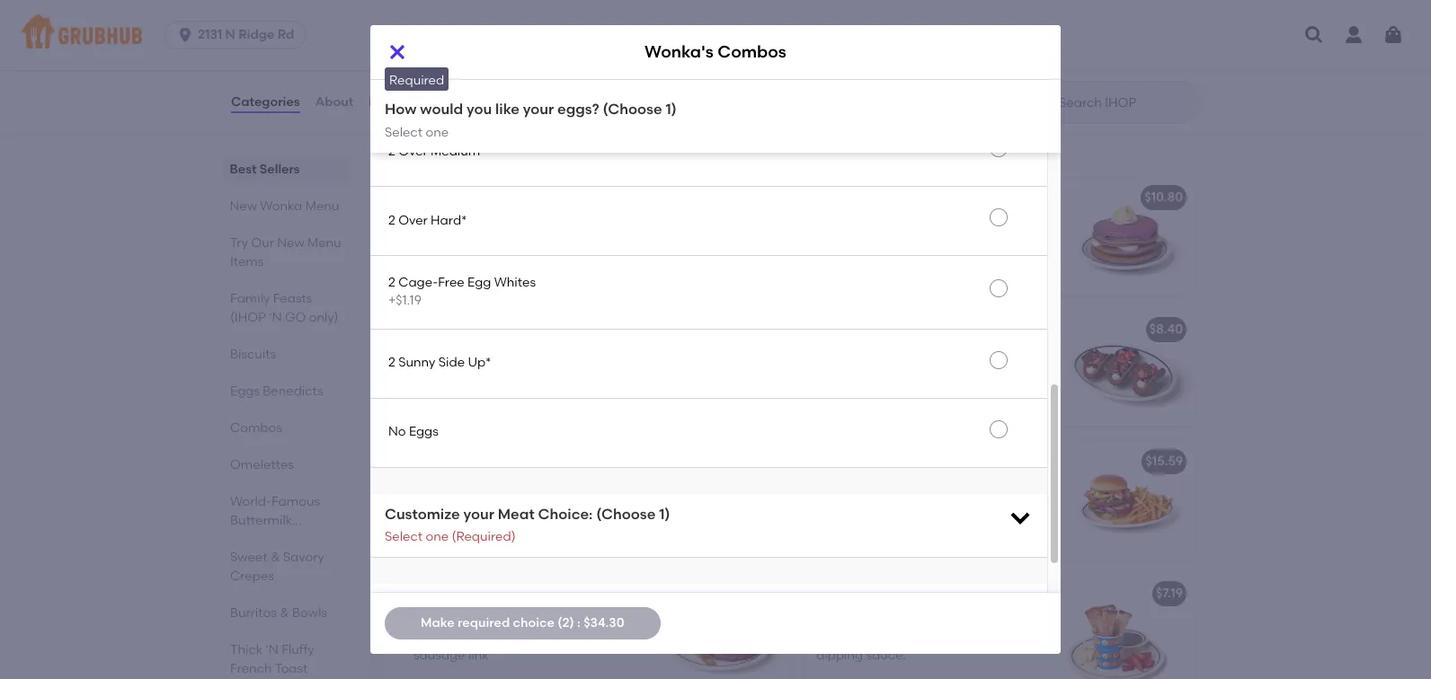 Task type: locate. For each thing, give the bounding box(es) containing it.
perfectly for wonka's perfectly purple pancakes - (short stack)
[[469, 322, 524, 337]]

topped
[[879, 252, 924, 267], [476, 384, 521, 399], [468, 534, 513, 550]]

purple for (short
[[527, 322, 567, 337]]

a inside warm and flaky buttermilk biscuit split and filled with creamy cheesecake mousse, a mixed berry topping, topped with purple cream cheese icing and powdered sugar.
[[543, 516, 551, 531]]

eggs right scrambled
[[503, 12, 533, 28]]

over down how
[[398, 144, 428, 159]]

0 vertical spatial buttermilk
[[889, 215, 951, 231]]

2 vertical spatial cream
[[587, 534, 627, 550]]

1 vertical spatial french
[[856, 612, 898, 627]]

(choose down biscuit
[[596, 506, 656, 523]]

a left mixed
[[543, 516, 551, 531]]

0 vertical spatial $10.80
[[1144, 190, 1183, 205]]

purple down 'whites'
[[527, 322, 567, 337]]

hoverchoc
[[816, 322, 883, 337]]

creamy down wonka's perfectly purple pancakes - (full stack)
[[893, 234, 940, 249]]

buttermilk down biscuit
[[513, 480, 575, 495]]

burritos & bowls tab
[[230, 604, 342, 623]]

0 horizontal spatial mousse
[[413, 384, 460, 399]]

perfectly inside 1 wonka's perfectly purple pancake, 1 scrambled egg, 1 bacon strip and 1 sausage link
[[475, 612, 528, 627]]

0 vertical spatial over
[[398, 74, 428, 90]]

perfectly up egg, on the left bottom of the page
[[475, 612, 528, 627]]

one down customize
[[426, 530, 449, 545]]

1 vertical spatial gold
[[413, 421, 441, 436]]

our
[[449, 215, 469, 231]]

enjoy our new wonka entrées, paired with eggs*, meat and hash browns. button
[[403, 178, 791, 295]]

french up 'strawberries,'
[[856, 612, 898, 627]]

1 horizontal spatial new
[[277, 236, 304, 251]]

1)
[[666, 101, 677, 118], [659, 506, 670, 523]]

new wonka menu down you
[[399, 136, 568, 159]]

icing, down up*
[[460, 402, 493, 418]]

2 over hard*
[[388, 213, 467, 228]]

2 vertical spatial sugar.
[[585, 553, 622, 568]]

2 vertical spatial new
[[277, 236, 304, 251]]

2 for 2 over hard*
[[388, 213, 395, 228]]

icing, inside two purple buttermilk pancakes layered with creamy cheesecake mousse & topped with purple cream cheese icing, whipped topping and gold glitter sugar.
[[460, 402, 493, 418]]

jr. magical breakfast medley
[[413, 586, 593, 602]]

egg,
[[482, 630, 509, 645]]

benedicts
[[263, 384, 323, 399]]

medium*
[[431, 144, 486, 159]]

buttermilk inside two purple buttermilk pancakes layered with creamy cheesecake mousse & topped with purple cream cheese icing, whipped topping and gold glitter sugar.
[[483, 348, 546, 363]]

try our new menu items
[[230, 236, 341, 270]]

buttermilk down wonka's perfectly purple pancakes - (short stack)
[[483, 348, 546, 363]]

buttermilk for four
[[889, 215, 951, 231]]

browns.
[[578, 234, 625, 249]]

topping inside two purple buttermilk pancakes layered with creamy cheesecake mousse & topped with purple cream cheese icing, whipped topping and gold glitter sugar.
[[552, 402, 600, 418]]

- left (short
[[633, 322, 639, 337]]

0 horizontal spatial new wonka menu
[[230, 199, 340, 214]]

1 vertical spatial layered
[[413, 366, 459, 381]]

new right our
[[277, 236, 304, 251]]

sugar. inside four purple buttermilk pancakes layered with creamy cheesecake mousse & topped with purple cream cheese icing, whipped topping and gold glitter sugar.
[[885, 288, 923, 304]]

cheesecake inside two purple buttermilk pancakes layered with creamy cheesecake mousse & topped with purple cream cheese icing, whipped topping and gold glitter sugar.
[[540, 366, 614, 381]]

1 horizontal spatial mousse
[[816, 252, 863, 267]]

wonka down the sellers
[[260, 199, 303, 214]]

1 vertical spatial combos
[[230, 421, 282, 436]]

1) up 2 over medium* button
[[666, 101, 677, 118]]

svg image
[[1303, 24, 1325, 46], [1382, 24, 1404, 46], [176, 26, 194, 44]]

pancakes
[[954, 215, 1014, 231], [549, 348, 609, 363]]

select down how
[[385, 125, 423, 140]]

over inside button
[[398, 213, 428, 228]]

berry
[[595, 516, 627, 531]]

2 over easy* button
[[370, 49, 1047, 117]]

sugar. down the berry on the left
[[585, 553, 622, 568]]

eggs
[[503, 12, 533, 28], [230, 384, 260, 399], [409, 425, 439, 440]]

over down the $11.99
[[398, 74, 428, 90]]

Search IHOP search field
[[1057, 94, 1195, 111]]

$8.40
[[1150, 322, 1183, 337]]

1 horizontal spatial a
[[964, 612, 972, 627]]

2 up reviews
[[388, 74, 395, 90]]

0 vertical spatial topped
[[879, 252, 924, 267]]

0 horizontal spatial $10.80
[[742, 454, 780, 470]]

glitter inside four purple buttermilk pancakes layered with creamy cheesecake mousse & topped with purple cream cheese icing, whipped topping and gold glitter sugar.
[[846, 288, 882, 304]]

(choose
[[603, 101, 662, 118], [596, 506, 656, 523]]

new
[[399, 136, 442, 159], [230, 199, 257, 214], [277, 236, 304, 251]]

fluffy
[[282, 643, 314, 658]]

topped inside warm and flaky buttermilk biscuit split and filled with creamy cheesecake mousse, a mixed berry topping, topped with purple cream cheese icing and powdered sugar.
[[468, 534, 513, 550]]

whipped inside four purple buttermilk pancakes layered with creamy cheesecake mousse & topped with purple cream cheese icing, whipped topping and gold glitter sugar.
[[899, 270, 952, 285]]

pancakes left (short
[[570, 322, 630, 337]]

one up the 2 over medium*
[[426, 125, 449, 140]]

1 vertical spatial pancakes
[[549, 348, 609, 363]]

stack) for wonka's perfectly purple pancakes - (short stack)
[[682, 322, 722, 337]]

'n inside thick 'n fluffy french toast
[[266, 643, 279, 658]]

pancakes inside four purple buttermilk pancakes layered with creamy cheesecake mousse & topped with purple cream cheese icing, whipped topping and gold glitter sugar.
[[954, 215, 1014, 231]]

glitter for two purple buttermilk pancakes layered with creamy cheesecake mousse & topped with purple cream cheese icing, whipped topping and gold glitter sugar.
[[444, 421, 480, 436]]

purple inside warm and flaky buttermilk biscuit split and filled with creamy cheesecake mousse, a mixed berry topping, topped with purple cream cheese icing and powdered sugar.
[[544, 534, 584, 550]]

your inside customize your meat choice: (choose 1) select one (required)
[[463, 506, 494, 523]]

2 vertical spatial creamy
[[530, 498, 576, 513]]

and inside two purple buttermilk pancakes layered with creamy cheesecake mousse & topped with purple cream cheese icing, whipped topping and gold glitter sugar.
[[603, 402, 628, 418]]

1 down pancake, on the left of page
[[619, 630, 624, 645]]

0 horizontal spatial cheese
[[622, 12, 669, 28]]

topped for two
[[476, 384, 521, 399]]

0 vertical spatial one
[[426, 125, 449, 140]]

2 vertical spatial wonka's
[[413, 322, 466, 337]]

select down customize
[[385, 530, 423, 545]]

over for medium*
[[398, 144, 428, 159]]

glitter
[[846, 288, 882, 304], [444, 421, 480, 436]]

magical
[[432, 586, 482, 602]]

layered inside two purple buttermilk pancakes layered with creamy cheesecake mousse & topped with purple cream cheese icing, whipped topping and gold glitter sugar.
[[413, 366, 459, 381]]

0 vertical spatial layered
[[816, 234, 862, 249]]

1 vertical spatial cheese
[[413, 402, 457, 418]]

1) inside how would you like your eggs? (choose 1) select one
[[666, 101, 677, 118]]

1 horizontal spatial wonka's
[[645, 42, 714, 62]]

your right like
[[523, 101, 554, 118]]

cheesecake down wonka's perfectly purple pancakes - (full stack)
[[943, 234, 1016, 249]]

cheese inside four purple buttermilk pancakes layered with creamy cheesecake mousse & topped with purple cream cheese icing, whipped topping and gold glitter sugar.
[[816, 270, 860, 285]]

cream down wonka's perfectly purple pancakes - (short stack)
[[595, 384, 635, 399]]

1 over from the top
[[398, 74, 428, 90]]

wonka up meat
[[500, 215, 543, 231]]

glitter up hoverchoc at the right of the page
[[846, 288, 882, 304]]

pancakes down wonka's perfectly purple pancakes - (short stack)
[[549, 348, 609, 363]]

customize
[[385, 506, 460, 523]]

only)
[[309, 310, 338, 325]]

1 horizontal spatial topping
[[955, 270, 1003, 285]]

0 vertical spatial topping
[[955, 270, 1003, 285]]

purple right four
[[846, 215, 886, 231]]

2 over medium*
[[388, 144, 486, 159]]

$10.80
[[1144, 190, 1183, 205], [742, 454, 780, 470]]

1 vertical spatial purple
[[527, 322, 567, 337]]

topped down up*
[[476, 384, 521, 399]]

sellers
[[260, 162, 300, 177]]

0 vertical spatial menu
[[517, 136, 568, 159]]

$7.19 for $7.19
[[1156, 586, 1183, 602]]

1 one from the top
[[426, 125, 449, 140]]

:
[[577, 616, 580, 631]]

up*
[[468, 355, 491, 371]]

pancakes left (full
[[973, 190, 1033, 205]]

1 vertical spatial cheesecake
[[540, 366, 614, 381]]

four purple buttermilk pancakes layered with creamy cheesecake mousse & topped with purple cream cheese icing, whipped topping and gold glitter sugar.
[[816, 215, 1038, 304]]

combos up omelettes
[[230, 421, 282, 436]]

combos inside tab
[[230, 421, 282, 436]]

wonka's perfectly purple pancakes - (short stack) image
[[656, 310, 791, 427]]

2 vertical spatial cheese
[[413, 553, 457, 568]]

icing, up hoverchoc pancake tacos
[[863, 270, 896, 285]]

topping
[[955, 270, 1003, 285], [552, 402, 600, 418]]

rd
[[277, 27, 294, 42]]

jr. up make
[[413, 586, 429, 602]]

mousse inside four purple buttermilk pancakes layered with creamy cheesecake mousse & topped with purple cream cheese icing, whipped topping and gold glitter sugar.
[[816, 252, 863, 267]]

enjoy
[[413, 215, 446, 231]]

purple for (full
[[930, 190, 969, 205]]

your
[[523, 101, 554, 118], [463, 506, 494, 523]]

combos
[[718, 42, 786, 62], [230, 421, 282, 436]]

combos tab
[[230, 419, 342, 438]]

with inside "enjoy our new wonka entrées, paired with eggs*, meat and hash browns."
[[413, 234, 439, 249]]

toast up toast
[[922, 586, 955, 602]]

hash
[[545, 234, 575, 249]]

1 horizontal spatial $7.19
[[1156, 586, 1183, 602]]

pancakes inside two purple buttermilk pancakes layered with creamy cheesecake mousse & topped with purple cream cheese icing, whipped topping and gold glitter sugar.
[[549, 348, 609, 363]]

cheese inside two purple buttermilk pancakes layered with creamy cheesecake mousse & topped with purple cream cheese icing, whipped topping and gold glitter sugar.
[[413, 402, 457, 418]]

gold inside four purple buttermilk pancakes layered with creamy cheesecake mousse & topped with purple cream cheese icing, whipped topping and gold glitter sugar.
[[816, 288, 843, 304]]

(required)
[[452, 530, 516, 545]]

stack) for wonka's perfectly purple pancakes - (full stack)
[[1073, 190, 1114, 205]]

eggs down biscuits
[[230, 384, 260, 399]]

pancakes
[[973, 190, 1033, 205], [570, 322, 630, 337], [230, 532, 290, 547]]

wonka's perfectly purple pancakes - (short stack)
[[413, 322, 722, 337]]

0 vertical spatial new wonka menu
[[399, 136, 568, 159]]

fantastical wonka burger image
[[1059, 443, 1194, 559]]

2 one from the top
[[426, 530, 449, 545]]

0 horizontal spatial -
[[633, 322, 639, 337]]

& up hoverchoc at the right of the page
[[866, 252, 876, 267]]

no for no cheese
[[765, 12, 782, 28]]

family feasts (ihop 'n go only) tab
[[230, 289, 342, 327]]

french up toast
[[877, 586, 919, 602]]

wonka's up two
[[413, 322, 466, 337]]

creamy inside two purple buttermilk pancakes layered with creamy cheesecake mousse & topped with purple cream cheese icing, whipped topping and gold glitter sugar.
[[491, 366, 537, 381]]

gold inside two purple buttermilk pancakes layered with creamy cheesecake mousse & topped with purple cream cheese icing, whipped topping and gold glitter sugar.
[[413, 421, 441, 436]]

cream
[[998, 252, 1038, 267], [595, 384, 635, 399], [587, 534, 627, 550]]

0 vertical spatial a
[[543, 516, 551, 531]]

menu down the best sellers tab
[[306, 199, 340, 214]]

wonka inside new wonka menu tab
[[260, 199, 303, 214]]

0 vertical spatial purple
[[930, 190, 969, 205]]

1 vertical spatial no
[[388, 425, 406, 440]]

creamy right side at the left bottom of the page
[[491, 366, 537, 381]]

eggs?
[[557, 101, 599, 118]]

0 horizontal spatial a
[[543, 516, 551, 531]]

with
[[536, 12, 562, 28], [413, 234, 439, 249], [865, 234, 890, 249], [927, 252, 952, 267], [462, 366, 488, 381], [524, 384, 549, 399], [501, 498, 527, 513], [516, 534, 541, 550], [935, 612, 961, 627]]

toast down fluffy
[[275, 662, 308, 677]]

jr. magical breakfast medley image
[[656, 575, 791, 680]]

cheese up "no eggs"
[[413, 402, 457, 418]]

reviews button
[[368, 70, 420, 135]]

cream down wonka's perfectly purple pancakes - (full stack)
[[998, 252, 1038, 267]]

required
[[458, 616, 510, 631]]

0 vertical spatial no
[[765, 12, 782, 28]]

sugar. up berry
[[483, 421, 520, 436]]

0 vertical spatial 'n
[[269, 310, 282, 325]]

one inside how would you like your eggs? (choose 1) select one
[[426, 125, 449, 140]]

1 horizontal spatial combos
[[718, 42, 786, 62]]

pancakes for (full
[[973, 190, 1033, 205]]

0 horizontal spatial icing,
[[460, 402, 493, 418]]

1 vertical spatial creamy
[[491, 366, 537, 381]]

1 horizontal spatial -
[[1036, 190, 1041, 205]]

sugar. for two purple buttermilk pancakes layered with creamy cheesecake mousse & topped with purple cream cheese icing, whipped topping and gold glitter sugar.
[[483, 421, 520, 436]]

1 vertical spatial new
[[230, 199, 257, 214]]

stack) right (short
[[682, 322, 722, 337]]

2 vertical spatial menu
[[307, 236, 341, 251]]

1 vertical spatial 'n
[[266, 643, 279, 658]]

1 $7.19 from the left
[[749, 586, 776, 602]]

cream inside two purple buttermilk pancakes layered with creamy cheesecake mousse & topped with purple cream cheese icing, whipped topping and gold glitter sugar.
[[595, 384, 635, 399]]

icing,
[[863, 270, 896, 285], [460, 402, 493, 418]]

sugar. up hoverchoc pancake tacos
[[885, 288, 923, 304]]

& inside world-famous buttermilk pancakes sweet & savory crepes
[[270, 550, 280, 565]]

0 horizontal spatial combos
[[230, 421, 282, 436]]

cream inside four purple buttermilk pancakes layered with creamy cheesecake mousse & topped with purple cream cheese icing, whipped topping and gold glitter sugar.
[[998, 252, 1038, 267]]

svg image
[[723, 14, 738, 28], [850, 14, 864, 28], [387, 41, 408, 63], [1008, 505, 1033, 530]]

3 over from the top
[[398, 213, 428, 228]]

0 vertical spatial select
[[385, 125, 423, 140]]

2 inside button
[[388, 213, 395, 228]]

biscuits tab
[[230, 345, 342, 364]]

1 horizontal spatial your
[[523, 101, 554, 118]]

& down up*
[[463, 384, 473, 399]]

icing, inside four purple buttermilk pancakes layered with creamy cheesecake mousse & topped with purple cream cheese icing, whipped topping and gold glitter sugar.
[[863, 270, 896, 285]]

purple down wonka's perfectly purple pancakes - (full stack)
[[955, 252, 995, 267]]

2 $7.19 from the left
[[1156, 586, 1183, 602]]

1 vertical spatial sugar.
[[483, 421, 520, 436]]

mousse,
[[490, 516, 540, 531]]

new inside the try our new menu items
[[277, 236, 304, 251]]

layered down four
[[816, 234, 862, 249]]

chocolate
[[976, 630, 1038, 645]]

scrambled
[[413, 630, 479, 645]]

1 wonka's perfectly purple pancake, 1 scrambled egg, 1 bacon strip and 1 sausage link
[[413, 612, 638, 664]]

'n right thick on the bottom left of page
[[266, 643, 279, 658]]

mixed
[[554, 516, 592, 531]]

creamy inside four purple buttermilk pancakes layered with creamy cheesecake mousse & topped with purple cream cheese icing, whipped topping and gold glitter sugar.
[[893, 234, 940, 249]]

2 vertical spatial eggs
[[409, 425, 439, 440]]

pancakes down wonka's perfectly purple pancakes - (full stack)
[[954, 215, 1014, 231]]

and inside 1 wonka's perfectly purple pancake, 1 scrambled egg, 1 bacon strip and 1 sausage link
[[592, 630, 616, 645]]

free
[[438, 275, 464, 290]]

mousse down 2 sunny side up*
[[413, 384, 460, 399]]

mousse inside two purple buttermilk pancakes layered with creamy cheesecake mousse & topped with purple cream cheese icing, whipped topping and gold glitter sugar.
[[413, 384, 460, 399]]

scrambled
[[433, 12, 500, 28]]

1 horizontal spatial sugar.
[[585, 553, 622, 568]]

icing
[[460, 553, 490, 568]]

2 vertical spatial purple
[[531, 612, 570, 627]]

1 vertical spatial glitter
[[444, 421, 480, 436]]

wonka inside "enjoy our new wonka entrées, paired with eggs*, meat and hash browns."
[[500, 215, 543, 231]]

1 vertical spatial a
[[964, 612, 972, 627]]

and inside sliced french toast with a side of strawberries, banana and chocolate dipping sauce.
[[949, 630, 973, 645]]

cream inside warm and flaky buttermilk biscuit split and filled with creamy cheesecake mousse, a mixed berry topping, topped with purple cream cheese icing and powdered sugar.
[[587, 534, 627, 550]]

menu
[[517, 136, 568, 159], [306, 199, 340, 214], [307, 236, 341, 251]]

topped inside four purple buttermilk pancakes layered with creamy cheesecake mousse & topped with purple cream cheese icing, whipped topping and gold glitter sugar.
[[879, 252, 924, 267]]

topping for four purple buttermilk pancakes layered with creamy cheesecake mousse & topped with purple cream cheese icing, whipped topping and gold glitter sugar.
[[955, 270, 1003, 285]]

0 horizontal spatial wonka's
[[413, 322, 466, 337]]

eggs inside eggs benedicts tab
[[230, 384, 260, 399]]

purple down mixed
[[544, 534, 584, 550]]

2 cheese from the left
[[785, 12, 832, 28]]

2 inside "2 cage-free egg whites +$1.19"
[[388, 275, 395, 290]]

sweet & savory crepes tab
[[230, 548, 342, 586]]

whipped up the pancake
[[899, 270, 952, 285]]

1 vertical spatial topping
[[552, 402, 600, 418]]

1 vertical spatial -
[[633, 322, 639, 337]]

pancakes inside world-famous buttermilk pancakes sweet & savory crepes
[[230, 532, 290, 547]]

willy's jr. french toast dippers
[[816, 586, 1006, 602]]

cage-
[[398, 275, 438, 290]]

2 horizontal spatial new
[[399, 136, 442, 159]]

2 vertical spatial over
[[398, 213, 428, 228]]

new wonka menu down the best sellers tab
[[230, 199, 340, 214]]

0 vertical spatial cream
[[998, 252, 1038, 267]]

your up (required)
[[463, 506, 494, 523]]

- left (full
[[1036, 190, 1041, 205]]

2 vertical spatial buttermilk
[[513, 480, 575, 495]]

meat
[[498, 506, 535, 523]]

2131 n ridge rd
[[198, 27, 294, 42]]

gold up hoverchoc at the right of the page
[[816, 288, 843, 304]]

1 vertical spatial your
[[463, 506, 494, 523]]

select
[[385, 125, 423, 140], [385, 530, 423, 545]]

sugar. inside two purple buttermilk pancakes layered with creamy cheesecake mousse & topped with purple cream cheese icing, whipped topping and gold glitter sugar.
[[483, 421, 520, 436]]

menu down like
[[517, 136, 568, 159]]

0 vertical spatial cheesecake
[[943, 234, 1016, 249]]

buttermilk
[[230, 513, 292, 529]]

no for no eggs
[[388, 425, 406, 440]]

& inside burritos & bowls tab
[[280, 606, 289, 621]]

0 vertical spatial pancakes
[[973, 190, 1033, 205]]

svg image inside the 2131 n ridge rd button
[[176, 26, 194, 44]]

topping up the tacos
[[955, 270, 1003, 285]]

dippers
[[958, 586, 1006, 602]]

menu inside the try our new menu items
[[307, 236, 341, 251]]

french down thick on the bottom left of page
[[230, 662, 272, 677]]

no inside button
[[388, 425, 406, 440]]

stack) right (full
[[1073, 190, 1114, 205]]

cheesecake inside four purple buttermilk pancakes layered with creamy cheesecake mousse & topped with purple cream cheese icing, whipped topping and gold glitter sugar.
[[943, 234, 1016, 249]]

your inside how would you like your eggs? (choose 1) select one
[[523, 101, 554, 118]]

1 vertical spatial mousse
[[413, 384, 460, 399]]

stack)
[[1073, 190, 1114, 205], [682, 322, 722, 337]]

0 horizontal spatial whipped
[[496, 402, 549, 418]]

pancakes down buttermilk
[[230, 532, 290, 547]]

2 over from the top
[[398, 144, 428, 159]]

creamy up mixed
[[530, 498, 576, 513]]

whipped inside two purple buttermilk pancakes layered with creamy cheesecake mousse & topped with purple cream cheese icing, whipped topping and gold glitter sugar.
[[496, 402, 549, 418]]

0 vertical spatial perfectly
[[871, 190, 927, 205]]

a left side
[[964, 612, 972, 627]]

0 vertical spatial stack)
[[1073, 190, 1114, 205]]

cheese inside warm and flaky buttermilk biscuit split and filled with creamy cheesecake mousse, a mixed berry topping, topped with purple cream cheese icing and powdered sugar.
[[413, 553, 457, 568]]

topped up icing
[[468, 534, 513, 550]]

2 vertical spatial pancakes
[[230, 532, 290, 547]]

layered
[[816, 234, 862, 249], [413, 366, 459, 381]]

and
[[518, 234, 542, 249], [1006, 270, 1030, 285], [603, 402, 628, 418], [454, 480, 478, 495], [442, 498, 466, 513], [493, 553, 517, 568], [592, 630, 616, 645], [949, 630, 973, 645]]

icing, for four
[[863, 270, 896, 285]]

topping up biscuit
[[552, 402, 600, 418]]

1 vertical spatial 1)
[[659, 506, 670, 523]]

'n left "go"
[[269, 310, 282, 325]]

$10.80 for warm and flaky buttermilk biscuit split and filled with creamy cheesecake mousse, a mixed berry topping, topped with purple cream cheese icing and powdered sugar.
[[742, 454, 780, 470]]

cheese
[[622, 12, 669, 28], [785, 12, 832, 28]]

a inside sliced french toast with a side of strawberries, banana and chocolate dipping sauce.
[[964, 612, 972, 627]]

layered inside four purple buttermilk pancakes layered with creamy cheesecake mousse & topped with purple cream cheese icing, whipped topping and gold glitter sugar.
[[816, 234, 862, 249]]

(2)
[[558, 616, 574, 631]]

topping inside four purple buttermilk pancakes layered with creamy cheesecake mousse & topped with purple cream cheese icing, whipped topping and gold glitter sugar.
[[955, 270, 1003, 285]]

gold up daydream
[[413, 421, 441, 436]]

buttermilk for two
[[483, 348, 546, 363]]

cheesecake
[[943, 234, 1016, 249], [540, 366, 614, 381], [413, 516, 487, 531]]

2 for 2 over easy*
[[388, 74, 395, 90]]

cheese up hoverchoc at the right of the page
[[816, 270, 860, 285]]

$10.80 for four purple buttermilk pancakes layered with creamy cheesecake mousse & topped with purple cream cheese icing, whipped topping and gold glitter sugar.
[[1144, 190, 1183, 205]]

$11.99 button
[[403, 0, 791, 95]]

cream down the berry on the left
[[587, 534, 627, 550]]

2 down how
[[388, 144, 395, 159]]

whipped for two
[[496, 402, 549, 418]]

2131 n ridge rd button
[[165, 21, 313, 49]]

purple up bacon
[[531, 612, 570, 627]]

0 horizontal spatial new
[[230, 199, 257, 214]]

1 vertical spatial (choose
[[596, 506, 656, 523]]

0 vertical spatial whipped
[[899, 270, 952, 285]]

2 horizontal spatial svg image
[[1382, 24, 1404, 46]]

combos down no cheese
[[718, 42, 786, 62]]

1 select from the top
[[385, 125, 423, 140]]

daydream
[[413, 454, 479, 470]]

0 horizontal spatial gold
[[413, 421, 441, 436]]

(ihop
[[230, 310, 266, 325]]

layered down two
[[413, 366, 459, 381]]

2 vertical spatial cheesecake
[[413, 516, 487, 531]]

over
[[398, 74, 428, 90], [398, 144, 428, 159], [398, 213, 428, 228]]

choice
[[513, 616, 554, 631]]

wonka's down +$1.55
[[645, 42, 714, 62]]

a
[[543, 516, 551, 531], [964, 612, 972, 627]]

0 horizontal spatial cheesecake
[[413, 516, 487, 531]]

0 vertical spatial -
[[1036, 190, 1041, 205]]

pancake
[[886, 322, 940, 337]]

whipped up biscuit
[[496, 402, 549, 418]]

cheesecake down wonka's perfectly purple pancakes - (short stack)
[[540, 366, 614, 381]]

2 horizontal spatial sugar.
[[885, 288, 923, 304]]

1 horizontal spatial no
[[765, 12, 782, 28]]

gold for four purple buttermilk pancakes layered with creamy cheesecake mousse & topped with purple cream cheese icing, whipped topping and gold glitter sugar.
[[816, 288, 843, 304]]

new wonka menu inside new wonka menu tab
[[230, 199, 340, 214]]

0 vertical spatial (choose
[[603, 101, 662, 118]]

topping,
[[413, 534, 465, 550]]

(choose inside customize your meat choice: (choose 1) select one (required)
[[596, 506, 656, 523]]

1 horizontal spatial layered
[[816, 234, 862, 249]]

2 horizontal spatial wonka's
[[816, 190, 868, 205]]

0 vertical spatial icing,
[[863, 270, 896, 285]]

0 vertical spatial mousse
[[816, 252, 863, 267]]

perfectly up four purple buttermilk pancakes layered with creamy cheesecake mousse & topped with purple cream cheese icing, whipped topping and gold glitter sugar.
[[871, 190, 927, 205]]

cheesecake up topping,
[[413, 516, 487, 531]]

eggs inside no eggs button
[[409, 425, 439, 440]]

buttermilk inside four purple buttermilk pancakes layered with creamy cheesecake mousse & topped with purple cream cheese icing, whipped topping and gold glitter sugar.
[[889, 215, 951, 231]]

cheddar
[[565, 12, 619, 28]]

jr. right the "willy's"
[[858, 586, 874, 602]]

2 select from the top
[[385, 530, 423, 545]]

1 jr. from the left
[[413, 586, 429, 602]]

1 horizontal spatial icing,
[[863, 270, 896, 285]]

glitter inside two purple buttermilk pancakes layered with creamy cheesecake mousse & topped with purple cream cheese icing, whipped topping and gold glitter sugar.
[[444, 421, 480, 436]]

0 horizontal spatial no
[[388, 425, 406, 440]]

eggs up daydream
[[409, 425, 439, 440]]

bowls
[[292, 606, 327, 621]]

make
[[421, 616, 455, 631]]

tacos
[[943, 322, 980, 337]]

cheese down topping,
[[413, 553, 457, 568]]

1 horizontal spatial new wonka menu
[[399, 136, 568, 159]]

topped inside two purple buttermilk pancakes layered with creamy cheesecake mousse & topped with purple cream cheese icing, whipped topping and gold glitter sugar.
[[476, 384, 521, 399]]

topping for two purple buttermilk pancakes layered with creamy cheesecake mousse & topped with purple cream cheese icing, whipped topping and gold glitter sugar.
[[552, 402, 600, 418]]

gold for two purple buttermilk pancakes layered with creamy cheesecake mousse & topped with purple cream cheese icing, whipped topping and gold glitter sugar.
[[413, 421, 441, 436]]

- for (short
[[633, 322, 639, 337]]

& left bowls
[[280, 606, 289, 621]]

2 left scrambled
[[423, 12, 430, 28]]

1 horizontal spatial whipped
[[899, 270, 952, 285]]

0 vertical spatial toast
[[922, 586, 955, 602]]

topped up hoverchoc pancake tacos
[[879, 252, 924, 267]]

2 for 2 over medium*
[[388, 144, 395, 159]]

new wonka menu tab
[[230, 197, 342, 216]]

2 horizontal spatial eggs
[[503, 12, 533, 28]]

no down 'sunny'
[[388, 425, 406, 440]]

$7.19 for $7.19 +
[[749, 586, 776, 602]]

2 cage-free egg whites +$1.19
[[388, 275, 536, 309]]

1 horizontal spatial glitter
[[846, 288, 882, 304]]

new down how
[[399, 136, 442, 159]]

new down the best on the left
[[230, 199, 257, 214]]

no up wonka's combos
[[765, 12, 782, 28]]

0 horizontal spatial stack)
[[682, 322, 722, 337]]



Task type: describe. For each thing, give the bounding box(es) containing it.
pancakes for two purple buttermilk pancakes layered with creamy cheesecake mousse & topped with purple cream cheese icing, whipped topping and gold glitter sugar.
[[549, 348, 609, 363]]

purple down wonka's perfectly purple pancakes - (short stack)
[[552, 384, 592, 399]]

items
[[230, 254, 264, 270]]

2 for 2 scrambled eggs with cheddar cheese
[[423, 12, 430, 28]]

(short
[[642, 322, 679, 337]]

warm
[[413, 480, 451, 495]]

+$1.19
[[388, 293, 421, 309]]

$11.99
[[416, 57, 450, 72]]

wonka left burger
[[889, 454, 932, 470]]

new inside tab
[[230, 199, 257, 214]]

willy's
[[816, 586, 855, 602]]

thick 'n fluffy french toast tab
[[230, 641, 342, 679]]

search icon image
[[1030, 92, 1052, 113]]

famous
[[271, 494, 320, 510]]

french inside thick 'n fluffy french toast
[[230, 662, 272, 677]]

glitter for four purple buttermilk pancakes layered with creamy cheesecake mousse & topped with purple cream cheese icing, whipped topping and gold glitter sugar.
[[846, 288, 882, 304]]

cream for two purple buttermilk pancakes layered with creamy cheesecake mousse & topped with purple cream cheese icing, whipped topping and gold glitter sugar.
[[595, 384, 635, 399]]

daydream berry biscuit image
[[656, 443, 791, 559]]

2 jr. from the left
[[858, 586, 874, 602]]

family
[[230, 291, 270, 307]]

with inside sliced french toast with a side of strawberries, banana and chocolate dipping sauce.
[[935, 612, 961, 627]]

banana
[[898, 630, 946, 645]]

pancakes for (short
[[570, 322, 630, 337]]

purple right two
[[441, 348, 480, 363]]

2 over easy*
[[388, 74, 464, 90]]

2 for 2 sunny side up*
[[388, 355, 395, 371]]

sunny
[[398, 355, 435, 371]]

and inside "enjoy our new wonka entrées, paired with eggs*, meat and hash browns."
[[518, 234, 542, 249]]

0 vertical spatial combos
[[718, 42, 786, 62]]

go
[[285, 310, 306, 325]]

cheese for two purple buttermilk pancakes layered with creamy cheesecake mousse & topped with purple cream cheese icing, whipped topping and gold glitter sugar.
[[413, 402, 457, 418]]

2 sunny side up*
[[388, 355, 491, 371]]

$7.19 +
[[749, 586, 783, 602]]

two
[[413, 348, 438, 363]]

wonka's for wonka's perfectly purple pancakes - (full stack)
[[816, 190, 868, 205]]

2 over medium* button
[[370, 118, 1047, 186]]

thick 'n fluffy french toast
[[230, 643, 314, 677]]

world-
[[230, 494, 271, 510]]

flaky
[[481, 480, 510, 495]]

$15.59
[[1146, 454, 1183, 470]]

one inside customize your meat choice: (choose 1) select one (required)
[[426, 530, 449, 545]]

burger
[[935, 454, 976, 470]]

side
[[975, 612, 1000, 627]]

biscuit
[[517, 454, 559, 470]]

willy's jr. french toast dippers image
[[1059, 575, 1194, 680]]

toast inside thick 'n fluffy french toast
[[275, 662, 308, 677]]

best sellers
[[230, 162, 300, 177]]

hard*
[[431, 213, 467, 228]]

buttermilk inside warm and flaky buttermilk biscuit split and filled with creamy cheesecake mousse, a mixed berry topping, topped with purple cream cheese icing and powdered sugar.
[[513, 480, 575, 495]]

savory
[[283, 550, 324, 565]]

pancakes for &
[[230, 532, 290, 547]]

make required choice (2) : $34.30
[[421, 616, 624, 631]]

sliced french toast with a side of strawberries, banana and chocolate dipping sauce.
[[816, 612, 1038, 664]]

cheese for four purple buttermilk pancakes layered with creamy cheesecake mousse & topped with purple cream cheese icing, whipped topping and gold glitter sugar.
[[816, 270, 860, 285]]

categories button
[[230, 70, 301, 135]]

0 vertical spatial eggs
[[503, 12, 533, 28]]

whites
[[494, 275, 536, 290]]

entrées,
[[546, 215, 594, 231]]

2 over hard* button
[[370, 187, 1047, 255]]

how would you like your eggs? (choose 1) select one
[[385, 101, 677, 140]]

cheesecake for four purple buttermilk pancakes layered with creamy cheesecake mousse & topped with purple cream cheese icing, whipped topping and gold glitter sugar.
[[943, 234, 1016, 249]]

and inside four purple buttermilk pancakes layered with creamy cheesecake mousse & topped with purple cream cheese icing, whipped topping and gold glitter sugar.
[[1006, 270, 1030, 285]]

sugar. inside warm and flaky buttermilk biscuit split and filled with creamy cheesecake mousse, a mixed berry topping, topped with purple cream cheese icing and powdered sugar.
[[585, 553, 622, 568]]

reviews
[[369, 94, 419, 110]]

layered for four
[[816, 234, 862, 249]]

icing, for two
[[460, 402, 493, 418]]

two purple buttermilk pancakes layered with creamy cheesecake mousse & topped with purple cream cheese icing, whipped topping and gold glitter sugar.
[[413, 348, 635, 436]]

cream for four purple buttermilk pancakes layered with creamy cheesecake mousse & topped with purple cream cheese icing, whipped topping and gold glitter sugar.
[[998, 252, 1038, 267]]

required
[[389, 73, 444, 88]]

main navigation navigation
[[0, 0, 1431, 70]]

wonka's perfectly purple pancakes - (full stack) image
[[1059, 178, 1194, 295]]

dipping
[[816, 648, 863, 664]]

egg
[[467, 275, 491, 290]]

medley
[[548, 586, 593, 602]]

perfectly for wonka's perfectly purple pancakes - (full stack)
[[871, 190, 927, 205]]

+
[[776, 586, 783, 602]]

biscuits
[[230, 347, 276, 362]]

new
[[472, 215, 497, 231]]

purple inside 1 wonka's perfectly purple pancake, 1 scrambled egg, 1 bacon strip and 1 sausage link
[[531, 612, 570, 627]]

$7.79
[[751, 322, 780, 337]]

sweet
[[230, 550, 267, 565]]

eggs benedicts tab
[[230, 382, 342, 401]]

eggs*,
[[442, 234, 479, 249]]

cheesecake for two purple buttermilk pancakes layered with creamy cheesecake mousse & topped with purple cream cheese icing, whipped topping and gold glitter sugar.
[[540, 366, 614, 381]]

creamy for four
[[893, 234, 940, 249]]

daydream berry biscuit
[[413, 454, 559, 470]]

sugar. for four purple buttermilk pancakes layered with creamy cheesecake mousse & topped with purple cream cheese icing, whipped topping and gold glitter sugar.
[[885, 288, 923, 304]]

1 horizontal spatial toast
[[922, 586, 955, 602]]

(choose inside how would you like your eggs? (choose 1) select one
[[603, 101, 662, 118]]

wonka's perfectly purple pancakes - (full stack)
[[816, 190, 1114, 205]]

fantastical
[[816, 454, 886, 470]]

select inside customize your meat choice: (choose 1) select one (required)
[[385, 530, 423, 545]]

creamy inside warm and flaky buttermilk biscuit split and filled with creamy cheesecake mousse, a mixed berry topping, topped with purple cream cheese icing and powdered sugar.
[[530, 498, 576, 513]]

sliced
[[816, 612, 853, 627]]

whipped for four
[[899, 270, 952, 285]]

customize your meat choice: (choose 1) select one (required)
[[385, 506, 670, 545]]

& inside two purple buttermilk pancakes layered with creamy cheesecake mousse & topped with purple cream cheese icing, whipped topping and gold glitter sugar.
[[463, 384, 473, 399]]

0 vertical spatial french
[[877, 586, 919, 602]]

wonka's for wonka's perfectly purple pancakes - (short stack)
[[413, 322, 466, 337]]

- for (full
[[1036, 190, 1041, 205]]

topped for four
[[879, 252, 924, 267]]

world-famous buttermilk pancakes tab
[[230, 493, 342, 547]]

mousse for two
[[413, 384, 460, 399]]

1 right $34.30
[[633, 612, 638, 627]]

best sellers tab
[[230, 160, 342, 179]]

bacon
[[520, 630, 559, 645]]

burritos & bowls
[[230, 606, 327, 621]]

split
[[413, 498, 439, 513]]

wonka's combos image
[[656, 178, 791, 295]]

menu inside new wonka menu tab
[[306, 199, 340, 214]]

over for easy*
[[398, 74, 428, 90]]

no eggs button
[[370, 399, 1047, 467]]

breakfast
[[485, 586, 545, 602]]

hoverchoc pancake tacos
[[816, 322, 980, 337]]

french inside sliced french toast with a side of strawberries, banana and chocolate dipping sauce.
[[856, 612, 898, 627]]

1 cheese from the left
[[622, 12, 669, 28]]

creamy for two
[[491, 366, 537, 381]]

strawberries,
[[816, 630, 895, 645]]

wonka's for wonka's combos
[[645, 42, 714, 62]]

1 right egg, on the left bottom of the page
[[512, 630, 517, 645]]

about
[[315, 94, 353, 110]]

link
[[468, 648, 489, 664]]

'n inside family feasts (ihop 'n go only)
[[269, 310, 282, 325]]

n
[[225, 27, 235, 42]]

1) inside customize your meat choice: (choose 1) select one (required)
[[659, 506, 670, 523]]

toast
[[901, 612, 932, 627]]

0 vertical spatial new
[[399, 136, 442, 159]]

pancake,
[[573, 612, 630, 627]]

wonka's combos
[[645, 42, 786, 62]]

$34.30
[[584, 616, 624, 631]]

like
[[495, 101, 519, 118]]

omelettes tab
[[230, 456, 342, 475]]

sauce.
[[866, 648, 906, 664]]

world-famous buttermilk pancakes sweet & savory crepes
[[230, 494, 324, 584]]

thick
[[230, 643, 263, 658]]

pancakes for four purple buttermilk pancakes layered with creamy cheesecake mousse & topped with purple cream cheese icing, whipped topping and gold glitter sugar.
[[954, 215, 1014, 231]]

of
[[1003, 612, 1015, 627]]

layered for two
[[413, 366, 459, 381]]

mousse for four
[[816, 252, 863, 267]]

wonka down you
[[446, 136, 512, 159]]

try our new menu items tab
[[230, 234, 342, 271]]

powdered
[[520, 553, 582, 568]]

cheesecake inside warm and flaky buttermilk biscuit split and filled with creamy cheesecake mousse, a mixed berry topping, topped with purple cream cheese icing and powdered sugar.
[[413, 516, 487, 531]]

try
[[230, 236, 248, 251]]

hoverchoc pancake tacos image
[[1059, 310, 1194, 427]]

over for hard*
[[398, 213, 428, 228]]

& inside four purple buttermilk pancakes layered with creamy cheesecake mousse & topped with purple cream cheese icing, whipped topping and gold glitter sugar.
[[866, 252, 876, 267]]

feasts
[[273, 291, 312, 307]]

(full
[[1044, 190, 1070, 205]]

burritos
[[230, 606, 277, 621]]

2 for 2 cage-free egg whites +$1.19
[[388, 275, 395, 290]]

omelettes
[[230, 458, 294, 473]]

select inside how would you like your eggs? (choose 1) select one
[[385, 125, 423, 140]]

categories
[[231, 94, 300, 110]]

1 horizontal spatial svg image
[[1303, 24, 1325, 46]]

you
[[466, 101, 492, 118]]

family feasts (ihop 'n go only)
[[230, 291, 338, 325]]

1 left make
[[413, 612, 418, 627]]

about button
[[314, 70, 354, 135]]



Task type: vqa. For each thing, say whether or not it's contained in the screenshot.
the leftmost a
yes



